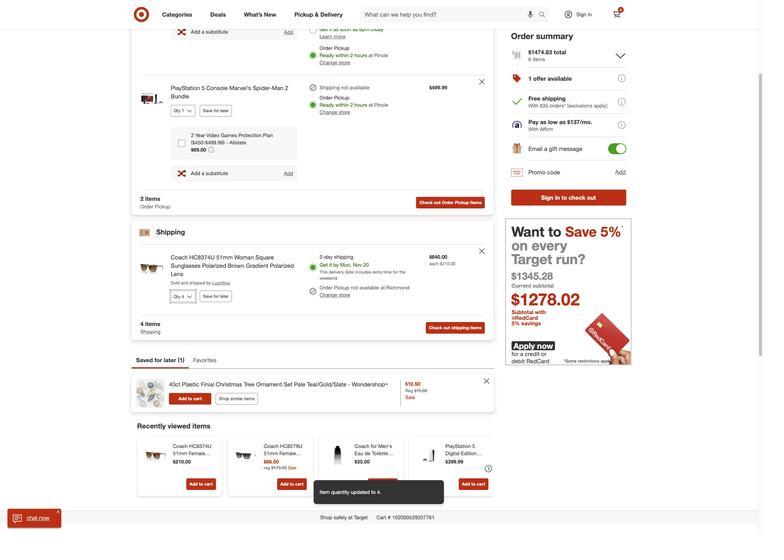 Task type: vqa. For each thing, say whether or not it's contained in the screenshot.
the top Sale
yes



Task type: describe. For each thing, give the bounding box(es) containing it.
store for the change store button for store pickup radio at the top left of page
[[339, 59, 350, 66]]

pickup inside 2 items order pickup
[[155, 204, 170, 210]]

2 add a substitute from the top
[[191, 170, 228, 176]]

check out order pickup items button
[[417, 197, 485, 208]]

0 horizontal spatial offer
[[443, 8, 453, 14]]

get inside "same day delivery with shipt get it as soon as 6pm today learn more"
[[320, 26, 328, 32]]

teal/gold/slate
[[307, 381, 347, 388]]

by inside the 2-day shipping get it by mon, nov 20 this delivery date includes extra time for the weekend.
[[334, 262, 339, 268]]

cart # 102000529207761
[[377, 515, 435, 521]]

sign for sign in to check out
[[542, 194, 554, 201]]

0 horizontal spatial target
[[354, 515, 368, 521]]

later left what's
[[220, 9, 229, 15]]

deals link
[[204, 7, 235, 22]]

store inside order pickup not available at richmond change store
[[339, 292, 350, 298]]

digital
[[446, 451, 460, 457]]

summary
[[537, 31, 574, 41]]

4
[[141, 321, 144, 328]]

pale
[[294, 381, 306, 388]]

it inside the "get it by sat, nov 18 when you order by 12:00pm tomorrow"
[[330, 2, 332, 8]]

0 horizontal spatial 1 offer available button
[[438, 7, 474, 15]]

time
[[384, 269, 392, 275]]

edition
[[461, 451, 477, 457]]

tree
[[244, 381, 255, 388]]

item
[[320, 489, 330, 495]]

learn
[[320, 33, 333, 40]]

order pickup ready within 2 hours at pinole change store for store pickup radio at the top left of page
[[320, 45, 389, 66]]

pickup inside order pickup not available at richmond change store
[[334, 285, 350, 291]]

store for the change store button for store pickup option
[[339, 109, 350, 115]]

shipping inside free shipping with $35 orders* (exclusions apply)
[[543, 95, 566, 102]]

check out shipping items
[[429, 325, 482, 331]]

console inside playstation 5 digital edition console
[[446, 458, 465, 464]]

2 save for later button from the top
[[200, 105, 232, 117]]

saved for later ( 1 )
[[136, 357, 185, 364]]

$840.00 each $210.00
[[430, 254, 456, 267]]

order pickup ready within 2 hours at pinole change store for store pickup option
[[320, 95, 389, 115]]

out for coach hc8374u 51mm woman square sunglasses polarized brown gradient polarized lens
[[444, 325, 451, 331]]

saved
[[136, 357, 153, 364]]

apply
[[514, 341, 535, 351]]

restrictions
[[578, 359, 600, 364]]

with inside free shipping with $35 orders* (exclusions apply)
[[529, 102, 539, 109]]

chat now dialog
[[8, 509, 61, 528]]

to inside $210.00 add to cart
[[199, 482, 203, 487]]

tomorrow
[[378, 10, 398, 15]]

nov inside the 2-day shipping get it by mon, nov 20 this delivery date includes extra time for the weekend.
[[353, 262, 362, 268]]

weekend.
[[320, 276, 338, 281]]

change for the change store button for store pickup option
[[320, 109, 338, 115]]

a left gift
[[545, 145, 548, 153]]

$86.50 reg $173.00 sale
[[264, 459, 297, 471]]

add to cart button for playstation 5 digital edition console
[[459, 479, 489, 490]]

affirm image
[[513, 121, 522, 128]]

men's
[[379, 443, 392, 450]]

*some
[[564, 359, 577, 364]]

polarized for female
[[173, 472, 194, 479]]

2 inside 2 items order pickup
[[141, 195, 144, 203]]

polarized for woman
[[202, 262, 226, 269]]

1 vertical spatial offer
[[534, 75, 547, 82]]

- inside 40ct plastic finial christmas tree ornament set pale teal/gold/slate - wondershop™ link
[[348, 381, 351, 388]]

2 horizontal spatial 1
[[529, 75, 532, 82]]

(exclusions
[[568, 102, 593, 109]]

deals
[[211, 11, 226, 18]]

today
[[371, 26, 384, 32]]

)
[[183, 357, 185, 364]]

add to cart button for coach hc8279u 51mm female rectangle sunglasses
[[277, 479, 307, 490]]

cart item ready to fulfill group containing get it by sat, nov 18
[[132, 0, 494, 75]]

shop for shop similar items
[[219, 396, 229, 402]]

credit
[[525, 351, 540, 358]]

categories
[[162, 11, 192, 18]]

apply now for a credit or debit redcard
[[512, 341, 554, 365]]

christmas
[[216, 381, 242, 388]]

day
[[334, 19, 343, 25]]

sign in to check out button
[[512, 190, 627, 206]]

at down shipping not available
[[369, 102, 373, 108]]

sign for sign in
[[577, 11, 587, 17]]

change store button for store pickup option
[[320, 109, 350, 116]]

$173.00
[[272, 465, 287, 471]]

2 vertical spatial 1
[[180, 357, 183, 364]]

coach hc8374u 51mm female square sunglasses polarized link
[[173, 443, 215, 479]]

spider-
[[253, 84, 272, 92]]

beauty
[[365, 472, 381, 479]]

1 vertical spatial 1 offer available button
[[512, 67, 627, 90]]

2 items order pickup
[[141, 195, 170, 210]]

coach for coach hc8374u 51mm woman square sunglasses polarized brown gradient polarized lens sold and shipped by luxottica
[[171, 254, 188, 261]]

2 horizontal spatial polarized
[[270, 262, 294, 269]]

5 for console
[[202, 84, 205, 92]]

2 year video games protection plan ($450-$499.99) - allstate
[[191, 132, 273, 145]]

1 horizontal spatial 1
[[438, 8, 441, 14]]

sunglasses for coach hc8374u 51mm woman square sunglasses polarized brown gradient polarized lens sold and shipped by luxottica
[[171, 262, 201, 269]]

items inside button
[[471, 200, 482, 205]]

get it by sat, nov 18 when you order by 12:00pm tomorrow
[[320, 2, 398, 15]]

viewed
[[168, 422, 191, 430]]

change for the change store button for store pickup radio at the top left of page
[[320, 59, 338, 66]]

40ct plastic finial christmas tree ornament set pale teal/gold/slate - wondershop™ list item
[[131, 375, 494, 413]]

the
[[400, 269, 406, 275]]

in for sign in to check out
[[556, 194, 561, 201]]

save right categories link
[[203, 9, 213, 15]]

51mm for coach hc8279u 51mm female rectangle sunglasses
[[264, 451, 278, 457]]

to inside 40ct plastic finial christmas tree ornament set pale teal/gold/slate - wondershop™ list item
[[188, 396, 192, 402]]

&
[[315, 11, 319, 18]]

cart inside $210.00 add to cart
[[204, 482, 213, 487]]

playstation 5 digital edition console
[[446, 443, 477, 464]]

it inside the 2-day shipping get it by mon, nov 20 this delivery date includes extra time for the weekend.
[[330, 262, 332, 268]]

orders*
[[550, 102, 567, 109]]

to left 4.
[[372, 489, 376, 495]]

coach for coach hc8374u 51mm female square sunglasses polarized
[[173, 443, 188, 450]]

2 substitute from the top
[[206, 170, 228, 176]]

shipping for out
[[452, 325, 469, 331]]

Service plan checkbox
[[178, 140, 185, 147]]

on
[[512, 237, 529, 254]]

playstation for playstation 5 console marvel's spider-man 2 bundle
[[171, 84, 200, 92]]

check
[[569, 194, 586, 201]]

for inside apply now for a credit or debit redcard
[[512, 351, 519, 358]]

not inside order pickup not available at richmond change store
[[351, 285, 358, 291]]

with inside "same day delivery with shipt get it as soon as 6pm today learn more"
[[364, 19, 374, 25]]

shipping not available
[[320, 84, 370, 91]]

console inside playstation 5 console marvel's spider-man 2 bundle
[[207, 84, 228, 92]]

protection
[[239, 132, 262, 138]]

$499.99
[[430, 84, 448, 91]]

pinole for the change store button for store pickup radio at the top left of page
[[375, 52, 389, 58]]

cart item ready to fulfill group for 4
[[132, 245, 494, 316]]

delivery
[[329, 269, 344, 275]]

at right safely
[[349, 515, 353, 521]]

items inside '4 items shipping'
[[145, 321, 161, 328]]

pickup inside "pickup & delivery" link
[[295, 11, 313, 18]]

delivery for &
[[321, 11, 343, 18]]

raisin bran breakfast cereal - 24oz - kellogg's image
[[138, 0, 167, 23]]

2 horizontal spatial out
[[588, 194, 597, 201]]

square for woman
[[256, 254, 274, 261]]

What can we help you find? suggestions appear below search field
[[361, 7, 541, 22]]

order inside 2 items order pickup
[[141, 204, 154, 210]]

female for square
[[189, 451, 205, 457]]

at inside order pickup not available at richmond change store
[[381, 285, 385, 291]]

out for playstation 5 console marvel's spider-man 2 bundle
[[434, 200, 441, 205]]

free shipping with $35 orders* (exclusions apply)
[[529, 95, 608, 109]]

same
[[320, 19, 333, 25]]

40ct plastic finial christmas tree ornament set pale teal/gold/slate - wondershop&#8482; image
[[136, 379, 165, 408]]

1 vertical spatial add to cart
[[281, 482, 304, 487]]

save up run? at the right
[[566, 223, 598, 240]]

5 for digital
[[473, 443, 476, 450]]

ready for store pickup option
[[320, 102, 334, 108]]

as right low
[[560, 118, 566, 126]]

you
[[332, 10, 340, 15]]

2 inside 2 year video games protection plan ($450-$499.99) - allstate
[[191, 132, 194, 138]]

save down "shipped"
[[203, 294, 213, 299]]

- right oz
[[392, 465, 394, 471]]

$1345.28 current subtotal $1278.02
[[512, 270, 580, 310]]

add to cart button down "plastic"
[[169, 393, 212, 405]]

$86.50
[[264, 459, 279, 465]]

playstation 5 console marvel's spider-man 2 bundle link
[[171, 84, 298, 101]]

fl
[[381, 465, 384, 471]]

6pm
[[360, 26, 370, 32]]

2-
[[320, 254, 325, 260]]

nov inside the "get it by sat, nov 18 when you order by 12:00pm tomorrow"
[[351, 2, 360, 8]]

6 link
[[610, 7, 625, 22]]

add inside $210.00 add to cart
[[190, 482, 198, 487]]

$35.00
[[355, 459, 370, 465]]

2 inside playstation 5 console marvel's spider-man 2 bundle
[[285, 84, 288, 92]]

sat,
[[341, 2, 349, 8]]

2 vertical spatial shipping
[[141, 329, 161, 335]]

ornament
[[256, 381, 282, 388]]

every
[[532, 237, 568, 254]]

shipping for day
[[334, 254, 354, 260]]

✕ button
[[55, 509, 61, 515]]

within for the change store button for store pickup option
[[336, 102, 349, 108]]

save up video
[[203, 108, 213, 113]]

cart inside "$399.99 add to cart"
[[477, 482, 486, 487]]

run?
[[557, 251, 586, 268]]

ready for store pickup radio at the top left of page
[[320, 52, 334, 58]]

quantity
[[332, 489, 350, 495]]

4.
[[378, 489, 382, 495]]

$210.00 inside $210.00 add to cart
[[173, 459, 191, 465]]

search
[[536, 11, 553, 19]]

get inside the "get it by sat, nov 18 when you order by 12:00pm tomorrow"
[[320, 2, 328, 8]]

low
[[549, 118, 558, 126]]

as down day
[[334, 26, 339, 32]]

recently
[[137, 422, 166, 430]]

0 vertical spatial redcard
[[516, 315, 539, 322]]

- left 0.5
[[369, 465, 371, 471]]

$35
[[541, 102, 549, 109]]

0 vertical spatial 5%
[[601, 223, 622, 240]]

shop for shop safely at target
[[321, 515, 333, 521]]

coach hc8374u 51mm female square sunglasses polarized
[[173, 443, 212, 479]]

available inside order pickup not available at richmond change store
[[360, 285, 379, 291]]

woman
[[235, 254, 254, 261]]

ulta
[[355, 472, 364, 479]]

coach for men's eau de toilette perfume travel spray - 0.5 fl oz - ulta beauty link
[[355, 443, 397, 479]]

travel
[[376, 458, 388, 464]]

want
[[512, 223, 545, 240]]

Store pickup radio
[[310, 52, 317, 59]]

1 substitute from the top
[[206, 29, 228, 35]]

total
[[555, 48, 567, 56]]

eau
[[355, 451, 364, 457]]



Task type: locate. For each thing, give the bounding box(es) containing it.
1 horizontal spatial console
[[446, 458, 465, 464]]

1 vertical spatial with
[[535, 309, 546, 316]]

pay
[[529, 118, 539, 126]]

0 vertical spatial console
[[207, 84, 228, 92]]

it up learn more button
[[330, 26, 332, 32]]

sale down reg
[[406, 394, 416, 401]]

delivery for day
[[345, 19, 363, 25]]

in left 6 link
[[589, 11, 592, 17]]

for inside coach for men's eau de toilette perfume travel spray - 0.5 fl oz - ulta beauty
[[371, 443, 377, 450]]

3 store from the top
[[339, 292, 350, 298]]

substitute down deals
[[206, 29, 228, 35]]

sale for $10.50
[[406, 394, 416, 401]]

later left (
[[164, 357, 176, 364]]

playstation 5 console marvel&#39;s spider-man 2 bundle image
[[138, 84, 167, 113]]

square up gradient
[[256, 254, 274, 261]]

coach inside the coach hc8374u 51mm female square sunglasses polarized
[[173, 443, 188, 450]]

$1474.83 total 6 items
[[529, 48, 567, 62]]

1 horizontal spatial square
[[256, 254, 274, 261]]

chat
[[26, 515, 37, 522]]

$210.00 inside $840.00 each $210.00
[[440, 261, 456, 267]]

0 vertical spatial add a substitute
[[191, 29, 228, 35]]

$210.00 down viewed at the bottom
[[173, 459, 191, 465]]

cart down "plastic"
[[193, 396, 202, 402]]

coach down viewed at the bottom
[[173, 443, 188, 450]]

with down "free" on the right
[[529, 102, 539, 109]]

1 vertical spatial cart item ready to fulfill group
[[132, 75, 494, 190]]

1 vertical spatial within
[[336, 102, 349, 108]]

female inside the coach hc8374u 51mm female square sunglasses polarized
[[189, 451, 205, 457]]

51mm up brown
[[217, 254, 233, 261]]

✕
[[57, 510, 59, 514]]

change store button for store pickup radio at the top left of page
[[320, 59, 350, 66]]

order pickup ready within 2 hours at pinole change store
[[320, 45, 389, 66], [320, 95, 389, 115]]

delivery up same
[[321, 11, 343, 18]]

sign in
[[577, 11, 592, 17]]

0 horizontal spatial playstation
[[171, 84, 200, 92]]

coach for men's eau de toilette perfume travel spray - 0.5 fl oz - ulta beauty image
[[325, 443, 351, 468], [325, 443, 351, 468]]

0 vertical spatial store
[[339, 59, 350, 66]]

gift
[[550, 145, 558, 153]]

0 vertical spatial now
[[538, 341, 554, 351]]

playstation
[[171, 84, 200, 92], [446, 443, 471, 450]]

1 vertical spatial shipping
[[156, 228, 185, 236]]

1 horizontal spatial now
[[538, 341, 554, 351]]

out inside button
[[434, 200, 441, 205]]

or
[[542, 351, 547, 358]]

shop inside button
[[219, 396, 229, 402]]

5 inside playstation 5 console marvel's spider-man 2 bundle
[[202, 84, 205, 92]]

add button
[[284, 29, 294, 35], [616, 168, 627, 177], [284, 170, 294, 177]]

0 vertical spatial in
[[589, 11, 592, 17]]

playstation for playstation 5 digital edition console
[[446, 443, 471, 450]]

2 store from the top
[[339, 109, 350, 115]]

$1474.83
[[529, 48, 553, 56]]

sunglasses for coach hc8279u 51mm female rectangle sunglasses
[[264, 465, 290, 471]]

2 pinole from the top
[[375, 102, 389, 108]]

2 vertical spatial it
[[330, 262, 332, 268]]

not available radio
[[310, 288, 317, 295]]

3 change store button from the top
[[320, 292, 350, 299]]

current
[[512, 282, 532, 289]]

cart down playstation 5 digital edition console link
[[477, 482, 486, 487]]

1 horizontal spatial playstation
[[446, 443, 471, 450]]

cart
[[377, 515, 387, 521]]

1 horizontal spatial shop
[[321, 515, 333, 521]]

1 horizontal spatial 5
[[473, 443, 476, 450]]

1 horizontal spatial shipping
[[452, 325, 469, 331]]

- inside 2 year video games protection plan ($450-$499.99) - allstate
[[226, 139, 228, 145]]

hc8279u
[[280, 443, 303, 450]]

affirm
[[541, 126, 554, 132]]

0 vertical spatial 1 offer available
[[438, 8, 474, 14]]

3 it from the top
[[330, 262, 332, 268]]

add to cart button
[[169, 393, 212, 405], [186, 479, 216, 490], [277, 479, 307, 490], [459, 479, 489, 490]]

coach hc8374u 51mm female square sunglasses polarized image
[[143, 443, 169, 468], [143, 443, 169, 468]]

to down "$86.50 reg $173.00 sale" in the left of the page
[[290, 482, 294, 487]]

coach up 'eau'
[[355, 443, 370, 450]]

includes
[[355, 269, 372, 275]]

1 vertical spatial 1 offer available
[[529, 75, 573, 82]]

coach hc8279u 51mm female rectangle sunglasses image
[[234, 443, 260, 468], [234, 443, 260, 468]]

square inside the coach hc8374u 51mm female square sunglasses polarized
[[173, 458, 189, 464]]

2 change store button from the top
[[320, 109, 350, 116]]

lens
[[171, 270, 183, 278]]

1 vertical spatial 6
[[529, 56, 532, 62]]

redcard inside apply now for a credit or debit redcard
[[527, 358, 550, 365]]

1 horizontal spatial with
[[535, 309, 546, 316]]

#
[[388, 515, 391, 521]]

it down day
[[330, 262, 332, 268]]

sunglasses for coach hc8374u 51mm female square sunglasses polarized
[[173, 465, 199, 471]]

add a substitute down $69.00
[[191, 170, 228, 176]]

marvel's
[[230, 84, 251, 92]]

console down digital
[[446, 458, 465, 464]]

0 vertical spatial within
[[336, 52, 349, 58]]

1 horizontal spatial 1 offer available button
[[512, 67, 627, 90]]

1 female from the left
[[189, 451, 205, 457]]

0 horizontal spatial console
[[207, 84, 228, 92]]

0 vertical spatial shipping
[[543, 95, 566, 102]]

in inside button
[[556, 194, 561, 201]]

cart item ready to fulfill group containing playstation 5 console marvel's spider-man 2 bundle
[[132, 75, 494, 190]]

a inside apply now for a credit or debit redcard
[[521, 351, 524, 358]]

delivery inside "same day delivery with shipt get it as soon as 6pm today learn more"
[[345, 19, 363, 25]]

0 vertical spatial get
[[320, 2, 328, 8]]

Store pickup radio
[[310, 101, 317, 109]]

pickup & delivery
[[295, 11, 343, 18]]

1 within from the top
[[336, 52, 349, 58]]

change down shipping not available
[[320, 109, 338, 115]]

1 vertical spatial get
[[320, 26, 328, 32]]

female inside coach hc8279u 51mm female rectangle sunglasses
[[280, 451, 296, 457]]

toilette
[[372, 451, 388, 457]]

similar
[[231, 396, 243, 402]]

new
[[264, 11, 277, 18]]

on every target run?
[[512, 237, 586, 268]]

51mm inside coach hc8279u 51mm female rectangle sunglasses
[[264, 451, 278, 457]]

1 change from the top
[[320, 59, 338, 66]]

with up the savings
[[535, 309, 546, 316]]

0 vertical spatial sign
[[577, 11, 587, 17]]

51mm inside coach hc8374u 51mm woman square sunglasses polarized brown gradient polarized lens sold and shipped by luxottica
[[217, 254, 233, 261]]

0 vertical spatial delivery
[[321, 11, 343, 18]]

square
[[256, 254, 274, 261], [173, 458, 189, 464]]

0 vertical spatial shipping
[[320, 84, 340, 91]]

shipping
[[320, 84, 340, 91], [156, 228, 185, 236], [141, 329, 161, 335]]

order pickup ready within 2 hours at pinole change store down shipping not available
[[320, 95, 389, 115]]

ready right store pickup option
[[320, 102, 334, 108]]

0 horizontal spatial square
[[173, 458, 189, 464]]

what's new link
[[238, 7, 286, 22]]

within
[[336, 52, 349, 58], [336, 102, 349, 108]]

get up when at the top left of page
[[320, 2, 328, 8]]

affirm image
[[512, 120, 523, 131]]

get up this
[[320, 262, 328, 268]]

square down viewed at the bottom
[[173, 458, 189, 464]]

shipt
[[375, 19, 387, 25]]

1 horizontal spatial sign
[[577, 11, 587, 17]]

within for the change store button for store pickup radio at the top left of page
[[336, 52, 349, 58]]

for
[[214, 9, 219, 15], [214, 108, 219, 113], [393, 269, 399, 275], [214, 294, 219, 299], [512, 351, 519, 358], [155, 357, 162, 364], [371, 443, 377, 450]]

now right apply
[[538, 341, 554, 351]]

3 cart item ready to fulfill group from the top
[[132, 245, 494, 316]]

shipping inside cart item ready to fulfill 'group'
[[320, 84, 340, 91]]

sale for $86.50
[[288, 465, 297, 471]]

female for rectangle
[[280, 451, 296, 457]]

cart item ready to fulfill group containing coach hc8374u 51mm woman square sunglasses polarized brown gradient polarized lens
[[132, 245, 494, 316]]

sunglasses inside the coach hc8374u 51mm female square sunglasses polarized
[[173, 465, 199, 471]]

order inside button
[[442, 200, 454, 205]]

search button
[[536, 7, 553, 24]]

with down pay
[[529, 126, 539, 132]]

nov left 18
[[351, 2, 360, 8]]

coach inside coach hc8374u 51mm woman square sunglasses polarized brown gradient polarized lens sold and shipped by luxottica
[[171, 254, 188, 261]]

plan
[[263, 132, 273, 138]]

1 with from the top
[[529, 102, 539, 109]]

to inside "$399.99 add to cart"
[[472, 482, 476, 487]]

0 vertical spatial add to cart
[[179, 396, 202, 402]]

0 horizontal spatial delivery
[[321, 11, 343, 18]]

6 inside the $1474.83 total 6 items
[[529, 56, 532, 62]]

1 horizontal spatial 5%
[[601, 223, 622, 240]]

substitute down $69.00
[[206, 170, 228, 176]]

by up 'you'
[[334, 2, 339, 8]]

get up the learn
[[320, 26, 328, 32]]

add to cart button down $399.99
[[459, 479, 489, 490]]

sign in to check out
[[542, 194, 597, 201]]

add to cart button down $173.00
[[277, 479, 307, 490]]

1 cart item ready to fulfill group from the top
[[132, 0, 494, 75]]

target left cart in the bottom of the page
[[354, 515, 368, 521]]

0 vertical spatial check
[[420, 200, 433, 205]]

3 save for later from the top
[[203, 294, 229, 299]]

0 vertical spatial playstation
[[171, 84, 200, 92]]

safely
[[334, 515, 347, 521]]

to right want at the right top
[[549, 223, 562, 240]]

items inside 40ct plastic finial christmas tree ornament set pale teal/gold/slate - wondershop™ list item
[[244, 396, 255, 402]]

2 female from the left
[[280, 451, 296, 457]]

as left 6pm
[[353, 26, 358, 32]]

order
[[512, 31, 534, 41], [320, 45, 333, 51], [320, 95, 333, 101], [442, 200, 454, 205], [141, 204, 154, 210], [320, 285, 333, 291]]

1 horizontal spatial delivery
[[345, 19, 363, 25]]

1 horizontal spatial 1 offer available
[[529, 75, 573, 82]]

what's new
[[244, 11, 277, 18]]

playstation inside playstation 5 console marvel's spider-man 2 bundle
[[171, 84, 200, 92]]

check inside button
[[429, 325, 443, 331]]

1 vertical spatial it
[[330, 26, 332, 32]]

3 save for later button from the top
[[200, 291, 232, 303]]

set
[[284, 381, 293, 388]]

2 save for later from the top
[[203, 108, 229, 113]]

0 horizontal spatial 1 offer available
[[438, 8, 474, 14]]

3 get from the top
[[320, 262, 328, 268]]

0 horizontal spatial 5
[[202, 84, 205, 92]]

0 vertical spatial pinole
[[375, 52, 389, 58]]

1 vertical spatial 5%
[[512, 320, 520, 327]]

40ct
[[169, 381, 181, 388]]

coach for coach for men's eau de toilette perfume travel spray - 0.5 fl oz - ulta beauty
[[355, 443, 370, 450]]

1 vertical spatial with
[[529, 126, 539, 132]]

0 vertical spatial 1 offer available button
[[438, 7, 474, 15]]

0 vertical spatial hc8374u
[[190, 254, 215, 261]]

0 vertical spatial nov
[[351, 2, 360, 8]]

to left check
[[562, 194, 568, 201]]

add to cart down "plastic"
[[179, 396, 202, 402]]

0 vertical spatial with
[[364, 19, 374, 25]]

2 hours from the top
[[355, 102, 368, 108]]

0 horizontal spatial female
[[189, 451, 205, 457]]

a left credit
[[521, 351, 524, 358]]

1 horizontal spatial female
[[280, 451, 296, 457]]

for inside the 2-day shipping get it by mon, nov 20 this delivery date includes extra time for the weekend.
[[393, 269, 399, 275]]

square for female
[[173, 458, 189, 464]]

this
[[320, 269, 328, 275]]

cart down "$86.50 reg $173.00 sale" in the left of the page
[[295, 482, 304, 487]]

51mm inside the coach hc8374u 51mm female square sunglasses polarized
[[173, 451, 187, 457]]

cart inside 40ct plastic finial christmas tree ornament set pale teal/gold/slate - wondershop™ list item
[[193, 396, 202, 402]]

apply.
[[601, 359, 612, 364]]

1 offer available inside cart item ready to fulfill 'group'
[[438, 8, 474, 14]]

favorites
[[193, 357, 217, 364]]

now for chat
[[39, 515, 49, 522]]

richmond
[[387, 285, 410, 291]]

1 horizontal spatial 51mm
[[217, 254, 233, 261]]

hc8374u inside coach hc8374u 51mm woman square sunglasses polarized brown gradient polarized lens sold and shipped by luxottica
[[190, 254, 215, 261]]

1 vertical spatial delivery
[[345, 19, 363, 25]]

shipping for shipping
[[156, 228, 185, 236]]

2 vertical spatial save for later
[[203, 294, 229, 299]]

hc8374u up "shipped"
[[190, 254, 215, 261]]

shop left similar
[[219, 396, 229, 402]]

51mm for coach hc8374u 51mm female square sunglasses polarized
[[173, 451, 187, 457]]

1 order pickup ready within 2 hours at pinole change store from the top
[[320, 45, 389, 66]]

2 get from the top
[[320, 26, 328, 32]]

1 hours from the top
[[355, 52, 368, 58]]

shop left safely
[[321, 515, 333, 521]]

pickup inside check out order pickup items button
[[455, 200, 469, 205]]

a down $69.00
[[202, 170, 205, 176]]

pinole
[[375, 52, 389, 58], [375, 102, 389, 108]]

shipping inside the 2-day shipping get it by mon, nov 20 this delivery date includes extra time for the weekend.
[[334, 254, 354, 260]]

2 vertical spatial change
[[320, 292, 338, 298]]

add a substitute down deals
[[191, 29, 228, 35]]

now inside button
[[39, 515, 49, 522]]

1 horizontal spatial 6
[[620, 8, 623, 12]]

extra
[[373, 269, 382, 275]]

1 horizontal spatial out
[[444, 325, 451, 331]]

to inside button
[[562, 194, 568, 201]]

coach up lens
[[171, 254, 188, 261]]

order pickup ready within 2 hours at pinole change store down 'more'
[[320, 45, 389, 66]]

2 vertical spatial shipping
[[452, 325, 469, 331]]

polarized inside the coach hc8374u 51mm female square sunglasses polarized
[[173, 472, 194, 479]]

2 vertical spatial cart item ready to fulfill group
[[132, 245, 494, 316]]

hc8374u for female
[[189, 443, 212, 450]]

date
[[346, 269, 354, 275]]

pinole for the change store button for store pickup option
[[375, 102, 389, 108]]

cart item ready to fulfill group for 2
[[132, 75, 494, 190]]

coach for men's eau de toilette perfume travel spray - 0.5 fl oz - ulta beauty
[[355, 443, 394, 479]]

change store button right store pickup radio at the top left of page
[[320, 59, 350, 66]]

chat now
[[26, 515, 49, 522]]

add to cart button for coach hc8374u 51mm female square sunglasses polarized
[[186, 479, 216, 490]]

sale inside "$86.50 reg $173.00 sale"
[[288, 465, 297, 471]]

updated
[[351, 489, 370, 495]]

0 vertical spatial cart item ready to fulfill group
[[132, 0, 494, 75]]

store down date
[[339, 292, 350, 298]]

polarized
[[202, 262, 226, 269], [270, 262, 294, 269], [173, 472, 194, 479]]

savings
[[522, 320, 542, 327]]

2 with from the top
[[529, 126, 539, 132]]

shipping for shipping not available
[[320, 84, 340, 91]]

0 horizontal spatial now
[[39, 515, 49, 522]]

sign left 6 link
[[577, 11, 587, 17]]

coach inside coach for men's eau de toilette perfume travel spray - 0.5 fl oz - ulta beauty
[[355, 443, 370, 450]]

promo code
[[529, 169, 561, 176]]

more
[[334, 33, 346, 40]]

add inside 40ct plastic finial christmas tree ornament set pale teal/gold/slate - wondershop™ list item
[[179, 396, 187, 402]]

2 order pickup ready within 2 hours at pinole change store from the top
[[320, 95, 389, 115]]

add to cart
[[179, 396, 202, 402], [281, 482, 304, 487]]

shipped
[[190, 280, 205, 286]]

102000529207761
[[393, 515, 435, 521]]

1 vertical spatial 1
[[529, 75, 532, 82]]

get inside the 2-day shipping get it by mon, nov 20 this delivery date includes extra time for the weekend.
[[320, 262, 328, 268]]

1 get from the top
[[320, 2, 328, 8]]

1 ready from the top
[[320, 52, 334, 58]]

a down deals link
[[202, 29, 205, 35]]

now inside apply now for a credit or debit redcard
[[538, 341, 554, 351]]

51mm for coach hc8374u 51mm woman square sunglasses polarized brown gradient polarized lens sold and shipped by luxottica
[[217, 254, 233, 261]]

add to cart inside 40ct plastic finial christmas tree ornament set pale teal/gold/slate - wondershop™ list item
[[179, 396, 202, 402]]

add inside "$399.99 add to cart"
[[462, 482, 471, 487]]

1 horizontal spatial $210.00
[[440, 261, 456, 267]]

categories link
[[156, 7, 201, 22]]

hc8374u for woman
[[190, 254, 215, 261]]

later down playstation 5 console marvel's spider-man 2 bundle
[[220, 108, 229, 113]]

by right order at the left top
[[353, 10, 358, 15]]

by
[[334, 2, 339, 8], [353, 10, 358, 15], [334, 262, 339, 268], [207, 280, 211, 286]]

0 horizontal spatial with
[[364, 19, 374, 25]]

hc8374u inside the coach hc8374u 51mm female square sunglasses polarized
[[189, 443, 212, 450]]

hours for the change store button for store pickup option
[[355, 102, 368, 108]]

shipping inside button
[[452, 325, 469, 331]]

redcard down "$1278.02"
[[516, 315, 539, 322]]

- down games on the top left of page
[[226, 139, 228, 145]]

cart item ready to fulfill group
[[132, 0, 494, 75], [132, 75, 494, 190], [132, 245, 494, 316]]

items inside the $1474.83 total 6 items
[[533, 56, 546, 62]]

sunglasses
[[171, 262, 201, 269], [173, 465, 199, 471], [264, 465, 290, 471]]

item quantity updated to 4.
[[320, 489, 382, 495]]

5
[[202, 84, 205, 92], [473, 443, 476, 450]]

2 ready from the top
[[320, 102, 334, 108]]

1 vertical spatial console
[[446, 458, 465, 464]]

promo
[[529, 169, 546, 176]]

female up $210.00 add to cart
[[189, 451, 205, 457]]

in
[[589, 11, 592, 17], [556, 194, 561, 201]]

0 vertical spatial not
[[341, 84, 349, 91]]

add to cart button down coach hc8374u 51mm female square sunglasses polarized link
[[186, 479, 216, 490]]

None radio
[[310, 84, 317, 91]]

None radio
[[310, 1, 317, 8], [310, 26, 317, 34], [310, 264, 317, 271], [310, 1, 317, 8], [310, 26, 317, 34], [310, 264, 317, 271]]

within down 'more'
[[336, 52, 349, 58]]

2 change from the top
[[320, 109, 338, 115]]

2 cart item ready to fulfill group from the top
[[132, 75, 494, 190]]

playstation inside playstation 5 digital edition console
[[446, 443, 471, 450]]

female
[[189, 451, 205, 457], [280, 451, 296, 457]]

1 change store button from the top
[[320, 59, 350, 66]]

nov left the 20
[[353, 262, 362, 268]]

by right "shipped"
[[207, 280, 211, 286]]

1 offer available inside button
[[529, 75, 573, 82]]

sold
[[171, 280, 180, 286]]

0 vertical spatial save for later
[[203, 9, 229, 15]]

store down shipping not available
[[339, 109, 350, 115]]

1 pinole from the top
[[375, 52, 389, 58]]

1 it from the top
[[330, 2, 332, 8]]

1 horizontal spatial add to cart
[[281, 482, 304, 487]]

$210.00
[[440, 261, 456, 267], [173, 459, 191, 465]]

change store button right store pickup option
[[320, 109, 350, 116]]

target up $1345.28
[[512, 251, 553, 268]]

0 horizontal spatial out
[[434, 200, 441, 205]]

de
[[365, 451, 371, 457]]

hc8374u up $210.00 add to cart
[[189, 443, 212, 450]]

sunglasses inside coach hc8374u 51mm woman square sunglasses polarized brown gradient polarized lens sold and shipped by luxottica
[[171, 262, 201, 269]]

hours for the change store button for store pickup radio at the top left of page
[[355, 52, 368, 58]]

square inside coach hc8374u 51mm woman square sunglasses polarized brown gradient polarized lens sold and shipped by luxottica
[[256, 254, 274, 261]]

1 save for later from the top
[[203, 9, 229, 15]]

video
[[207, 132, 220, 138]]

items inside 2 items order pickup
[[145, 195, 161, 203]]

1 vertical spatial save for later
[[203, 108, 229, 113]]

0 horizontal spatial 1
[[180, 357, 183, 364]]

change store button down weekend.
[[320, 292, 350, 299]]

save for later
[[203, 9, 229, 15], [203, 108, 229, 113], [203, 294, 229, 299]]

at down 6pm
[[369, 52, 373, 58]]

cart
[[193, 396, 202, 402], [204, 482, 213, 487], [295, 482, 304, 487], [477, 482, 486, 487]]

console left marvel's at the left
[[207, 84, 228, 92]]

coach for coach hc8279u 51mm female rectangle sunglasses
[[264, 443, 279, 450]]

playstation 5 digital edition console image
[[416, 443, 441, 468], [416, 443, 441, 468]]

0 vertical spatial ready
[[320, 52, 334, 58]]

2 horizontal spatial shipping
[[543, 95, 566, 102]]

$499.99)
[[206, 139, 225, 145]]

with up 6pm
[[364, 19, 374, 25]]

1 vertical spatial redcard
[[527, 358, 550, 365]]

coach hc8279u 51mm female rectangle sunglasses
[[264, 443, 303, 471]]

0 horizontal spatial 6
[[529, 56, 532, 62]]

hours down 6pm
[[355, 52, 368, 58]]

1 horizontal spatial sale
[[406, 394, 416, 401]]

1 store from the top
[[339, 59, 350, 66]]

change inside order pickup not available at richmond change store
[[320, 292, 338, 298]]

1 vertical spatial in
[[556, 194, 561, 201]]

sign down promo code
[[542, 194, 554, 201]]

0 horizontal spatial 5%
[[512, 320, 520, 327]]

1 add a substitute from the top
[[191, 29, 228, 35]]

it up when at the top left of page
[[330, 2, 332, 8]]

subtotal
[[512, 309, 534, 316]]

0 horizontal spatial not
[[341, 84, 349, 91]]

check for playstation 5 console marvel's spider-man 2 bundle
[[420, 200, 433, 205]]

coach up the rectangle
[[264, 443, 279, 450]]

with inside pay as low as $137/mo. with affirm
[[529, 126, 539, 132]]

coach inside coach hc8279u 51mm female rectangle sunglasses
[[264, 443, 279, 450]]

coach
[[171, 254, 188, 261], [173, 443, 188, 450], [264, 443, 279, 450], [355, 443, 370, 450]]

target inside on every target run?
[[512, 251, 553, 268]]

cart down coach hc8374u 51mm female square sunglasses polarized link
[[204, 482, 213, 487]]

0 vertical spatial save for later button
[[200, 7, 232, 18]]

2 vertical spatial store
[[339, 292, 350, 298]]

0 vertical spatial $210.00
[[440, 261, 456, 267]]

at left richmond
[[381, 285, 385, 291]]

0 vertical spatial with
[[529, 102, 539, 109]]

playstation up digital
[[446, 443, 471, 450]]

1 save for later button from the top
[[200, 7, 232, 18]]

2 vertical spatial save for later button
[[200, 291, 232, 303]]

it inside "same day delivery with shipt get it as soon as 6pm today learn more"
[[330, 26, 332, 32]]

store up shipping not available
[[339, 59, 350, 66]]

sunglasses inside coach hc8279u 51mm female rectangle sunglasses
[[264, 465, 290, 471]]

1 horizontal spatial in
[[589, 11, 592, 17]]

1 vertical spatial shipping
[[334, 254, 354, 260]]

playstation up bundle
[[171, 84, 200, 92]]

1 vertical spatial sign
[[542, 194, 554, 201]]

coach hc8279u 51mm female rectangle sunglasses link
[[264, 443, 306, 471]]

change right not available radio
[[320, 292, 338, 298]]

by up delivery
[[334, 262, 339, 268]]

hours down shipping not available
[[355, 102, 368, 108]]

0 vertical spatial 5
[[202, 84, 205, 92]]

1 vertical spatial sale
[[288, 465, 297, 471]]

brown
[[228, 262, 245, 269]]

0 horizontal spatial 51mm
[[173, 451, 187, 457]]

by inside coach hc8374u 51mm woman square sunglasses polarized brown gradient polarized lens sold and shipped by luxottica
[[207, 280, 211, 286]]

0 horizontal spatial sign
[[542, 194, 554, 201]]

allstate
[[230, 139, 246, 145]]

1 vertical spatial ready
[[320, 102, 334, 108]]

check inside button
[[420, 200, 433, 205]]

2 it from the top
[[330, 26, 332, 32]]

$399.99
[[446, 459, 464, 465]]

order inside order pickup not available at richmond change store
[[320, 285, 333, 291]]

0 vertical spatial hours
[[355, 52, 368, 58]]

51mm up $210.00 add to cart
[[173, 451, 187, 457]]

as up the affirm
[[541, 118, 547, 126]]

man
[[272, 84, 284, 92]]

available
[[454, 8, 474, 14], [548, 75, 573, 82], [350, 84, 370, 91], [360, 285, 379, 291]]

to down coach hc8374u 51mm female square sunglasses polarized link
[[199, 482, 203, 487]]

save
[[203, 9, 213, 15], [203, 108, 213, 113], [566, 223, 598, 240], [203, 294, 213, 299]]

2 within from the top
[[336, 102, 349, 108]]

delivery up soon
[[345, 19, 363, 25]]

3 change from the top
[[320, 292, 338, 298]]

check for coach hc8374u 51mm woman square sunglasses polarized brown gradient polarized lens
[[429, 325, 443, 331]]

now right chat
[[39, 515, 49, 522]]

add a substitute
[[191, 29, 228, 35], [191, 170, 228, 176]]

sign inside button
[[542, 194, 554, 201]]

coach hc8374u 51mm woman square sunglasses polarized brown gradient polarized lens image
[[138, 254, 167, 283]]

sale right $173.00
[[288, 465, 297, 471]]

5 inside playstation 5 digital edition console
[[473, 443, 476, 450]]

0 horizontal spatial polarized
[[173, 472, 194, 479]]

now for apply
[[538, 341, 554, 351]]

40ct plastic finial christmas tree ornament set pale teal/gold/slate - wondershop™
[[169, 381, 388, 388]]

add to cart down $173.00
[[281, 482, 304, 487]]

store
[[339, 59, 350, 66], [339, 109, 350, 115], [339, 292, 350, 298]]

sale inside $10.50 reg $15.00 sale
[[406, 394, 416, 401]]

coach hc8374u 51mm woman square sunglasses polarized brown gradient polarized lens link
[[171, 254, 298, 278]]

ready
[[320, 52, 334, 58], [320, 102, 334, 108]]

to down edition
[[472, 482, 476, 487]]

in for sign in
[[589, 11, 592, 17]]

later down luxottica link
[[220, 294, 229, 299]]



